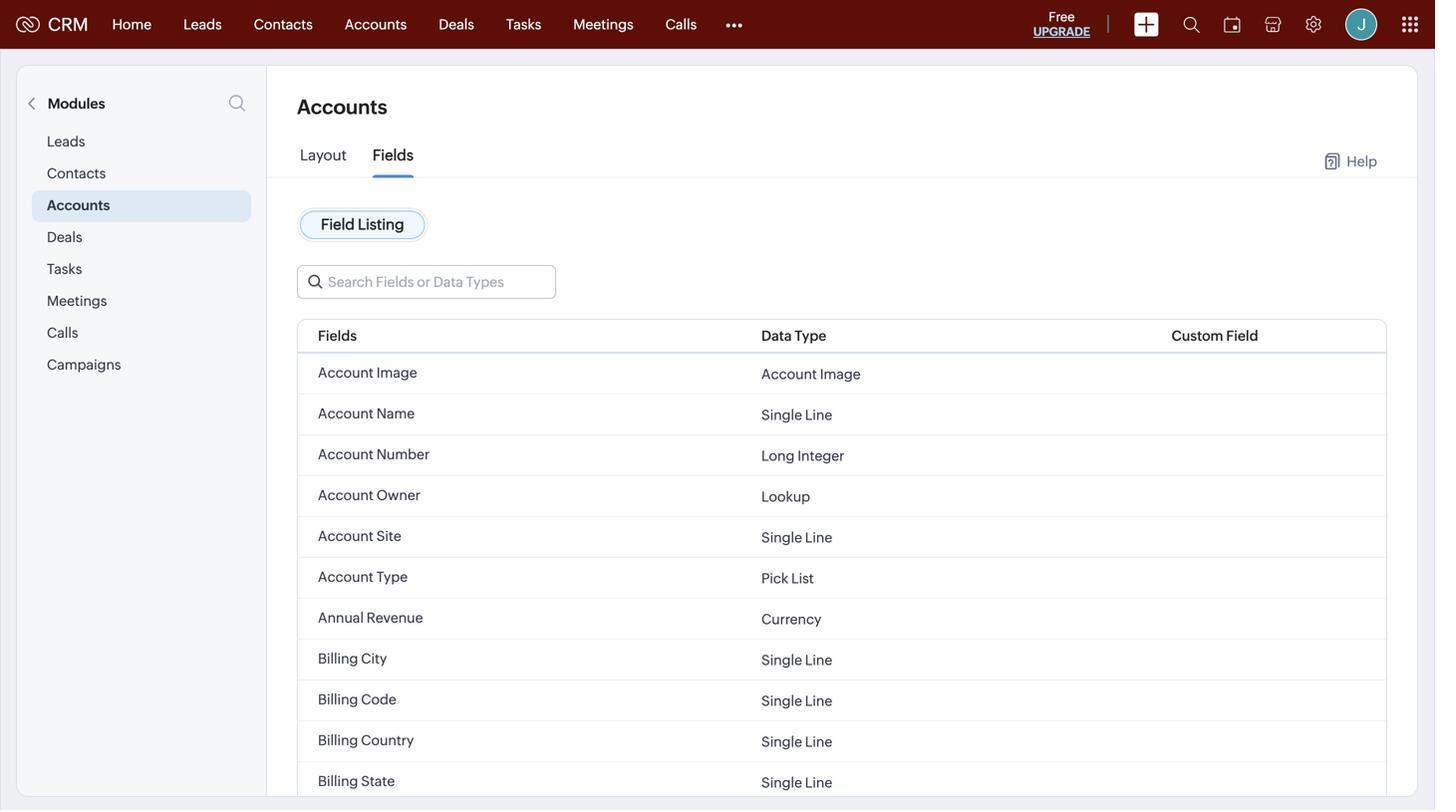Task type: locate. For each thing, give the bounding box(es) containing it.
create menu element
[[1122, 0, 1171, 48]]

deals
[[439, 16, 474, 32], [47, 229, 82, 245]]

site
[[376, 528, 401, 544]]

long integer
[[761, 448, 845, 464]]

1 horizontal spatial tasks
[[506, 16, 541, 32]]

type
[[795, 328, 827, 344], [376, 569, 408, 585]]

single line
[[761, 407, 833, 423], [761, 530, 833, 546], [761, 652, 833, 668], [761, 693, 833, 709], [761, 734, 833, 750], [761, 775, 833, 791]]

accounts
[[345, 16, 407, 32], [297, 96, 387, 119], [47, 197, 110, 213]]

account up account site
[[318, 487, 374, 503]]

1 vertical spatial leads
[[47, 134, 85, 150]]

1 horizontal spatial fields
[[373, 147, 414, 164]]

billing for billing code
[[318, 692, 358, 708]]

accounts link
[[329, 0, 423, 48]]

2 single from the top
[[761, 530, 802, 546]]

fields link
[[373, 147, 414, 179]]

type up revenue
[[376, 569, 408, 585]]

2 billing from the top
[[318, 692, 358, 708]]

5 single from the top
[[761, 734, 802, 750]]

2 single line from the top
[[761, 530, 833, 546]]

billing
[[318, 651, 358, 667], [318, 692, 358, 708], [318, 733, 358, 749], [318, 773, 358, 789]]

account down data type
[[761, 366, 817, 382]]

contacts down modules
[[47, 165, 106, 181]]

1 single line from the top
[[761, 407, 833, 423]]

account name
[[318, 406, 415, 422]]

meetings left 'calls' link
[[573, 16, 634, 32]]

1 horizontal spatial leads
[[184, 16, 222, 32]]

0 horizontal spatial deals
[[47, 229, 82, 245]]

3 line from the top
[[805, 652, 833, 668]]

1 vertical spatial meetings
[[47, 293, 107, 309]]

fields up account name
[[318, 328, 357, 344]]

1 billing from the top
[[318, 651, 358, 667]]

home
[[112, 16, 152, 32]]

number
[[376, 447, 430, 462]]

0 horizontal spatial account image
[[318, 365, 417, 381]]

leads
[[184, 16, 222, 32], [47, 134, 85, 150]]

4 single line from the top
[[761, 693, 833, 709]]

leads link
[[168, 0, 238, 48]]

6 line from the top
[[805, 775, 833, 791]]

1 horizontal spatial calls
[[665, 16, 697, 32]]

0 horizontal spatial type
[[376, 569, 408, 585]]

0 horizontal spatial contacts
[[47, 165, 106, 181]]

upgrade
[[1033, 25, 1090, 38]]

line
[[805, 407, 833, 423], [805, 530, 833, 546], [805, 652, 833, 668], [805, 693, 833, 709], [805, 734, 833, 750], [805, 775, 833, 791]]

4 billing from the top
[[318, 773, 358, 789]]

country
[[361, 733, 414, 749]]

fields
[[373, 147, 414, 164], [318, 328, 357, 344]]

code
[[361, 692, 396, 708]]

0 vertical spatial tasks
[[506, 16, 541, 32]]

calls
[[665, 16, 697, 32], [47, 325, 78, 341]]

billing left city
[[318, 651, 358, 667]]

image up name
[[376, 365, 417, 381]]

calls link
[[650, 0, 713, 48]]

1 vertical spatial fields
[[318, 328, 357, 344]]

type right the data
[[795, 328, 827, 344]]

home link
[[96, 0, 168, 48]]

calls left other modules field
[[665, 16, 697, 32]]

campaigns
[[47, 357, 121, 373]]

layout link
[[300, 147, 347, 179]]

account
[[318, 365, 374, 381], [761, 366, 817, 382], [318, 406, 374, 422], [318, 447, 374, 462], [318, 487, 374, 503], [318, 528, 374, 544], [318, 569, 374, 585]]

3 billing from the top
[[318, 733, 358, 749]]

contacts link
[[238, 0, 329, 48]]

6 single line from the top
[[761, 775, 833, 791]]

0 vertical spatial meetings
[[573, 16, 634, 32]]

modules
[[48, 96, 105, 112]]

2 line from the top
[[805, 530, 833, 546]]

annual revenue
[[318, 610, 423, 626]]

account type
[[318, 569, 408, 585]]

single for state
[[761, 775, 802, 791]]

3 single line from the top
[[761, 652, 833, 668]]

search element
[[1171, 0, 1212, 49]]

1 vertical spatial deals
[[47, 229, 82, 245]]

1 vertical spatial calls
[[47, 325, 78, 341]]

1 horizontal spatial account image
[[761, 366, 861, 382]]

billing up billing state at left
[[318, 733, 358, 749]]

1 line from the top
[[805, 407, 833, 423]]

tasks up "campaigns"
[[47, 261, 82, 277]]

1 vertical spatial accounts
[[297, 96, 387, 119]]

help
[[1347, 153, 1377, 169]]

pick list
[[761, 571, 814, 587]]

revenue
[[367, 610, 423, 626]]

3 single from the top
[[761, 652, 802, 668]]

type for account type
[[376, 569, 408, 585]]

1 horizontal spatial contacts
[[254, 16, 313, 32]]

tasks
[[506, 16, 541, 32], [47, 261, 82, 277]]

fields right layout
[[373, 147, 414, 164]]

billing for billing country
[[318, 733, 358, 749]]

single for code
[[761, 693, 802, 709]]

6 single from the top
[[761, 775, 802, 791]]

contacts right leads link
[[254, 16, 313, 32]]

0 horizontal spatial image
[[376, 365, 417, 381]]

1 vertical spatial tasks
[[47, 261, 82, 277]]

deals link
[[423, 0, 490, 48]]

single for country
[[761, 734, 802, 750]]

1 horizontal spatial deals
[[439, 16, 474, 32]]

0 vertical spatial deals
[[439, 16, 474, 32]]

1 horizontal spatial type
[[795, 328, 827, 344]]

account down account name
[[318, 447, 374, 462]]

tasks inside tasks link
[[506, 16, 541, 32]]

meetings
[[573, 16, 634, 32], [47, 293, 107, 309]]

account up account name
[[318, 365, 374, 381]]

tasks right deals link
[[506, 16, 541, 32]]

meetings up "campaigns"
[[47, 293, 107, 309]]

billing left state on the bottom left of page
[[318, 773, 358, 789]]

single line for account name
[[761, 407, 833, 423]]

4 single from the top
[[761, 693, 802, 709]]

single line for billing city
[[761, 652, 833, 668]]

1 single from the top
[[761, 407, 802, 423]]

billing for billing city
[[318, 651, 358, 667]]

state
[[361, 773, 395, 789]]

data
[[761, 328, 792, 344]]

5 line from the top
[[805, 734, 833, 750]]

line for billing code
[[805, 693, 833, 709]]

integer
[[798, 448, 845, 464]]

4 line from the top
[[805, 693, 833, 709]]

0 vertical spatial fields
[[373, 147, 414, 164]]

currency
[[761, 611, 822, 627]]

account image
[[318, 365, 417, 381], [761, 366, 861, 382]]

image
[[376, 365, 417, 381], [820, 366, 861, 382]]

profile image
[[1346, 8, 1377, 40]]

crm
[[48, 14, 88, 35]]

calls up "campaigns"
[[47, 325, 78, 341]]

0 vertical spatial accounts
[[345, 16, 407, 32]]

1 vertical spatial type
[[376, 569, 408, 585]]

leads right home
[[184, 16, 222, 32]]

contacts
[[254, 16, 313, 32], [47, 165, 106, 181]]

0 horizontal spatial fields
[[318, 328, 357, 344]]

billing left code
[[318, 692, 358, 708]]

single
[[761, 407, 802, 423], [761, 530, 802, 546], [761, 652, 802, 668], [761, 693, 802, 709], [761, 734, 802, 750], [761, 775, 802, 791]]

image down data type
[[820, 366, 861, 382]]

account image up account name
[[318, 365, 417, 381]]

leads down modules
[[47, 134, 85, 150]]

5 single line from the top
[[761, 734, 833, 750]]

account image down data type
[[761, 366, 861, 382]]

custom
[[1172, 328, 1224, 344]]

single for city
[[761, 652, 802, 668]]

0 vertical spatial type
[[795, 328, 827, 344]]



Task type: vqa. For each thing, say whether or not it's contained in the screenshot.


Task type: describe. For each thing, give the bounding box(es) containing it.
1 horizontal spatial meetings
[[573, 16, 634, 32]]

create menu image
[[1134, 12, 1159, 36]]

accounts inside accounts link
[[345, 16, 407, 32]]

account up account number
[[318, 406, 374, 422]]

single line for billing country
[[761, 734, 833, 750]]

tasks link
[[490, 0, 557, 48]]

pick
[[761, 571, 789, 587]]

free
[[1049, 9, 1075, 24]]

free upgrade
[[1033, 9, 1090, 38]]

billing state
[[318, 773, 395, 789]]

layout
[[300, 147, 347, 164]]

account up annual
[[318, 569, 374, 585]]

calendar image
[[1224, 16, 1241, 32]]

billing code
[[318, 692, 396, 708]]

single line for account site
[[761, 530, 833, 546]]

list
[[791, 571, 814, 587]]

1 vertical spatial contacts
[[47, 165, 106, 181]]

line for billing state
[[805, 775, 833, 791]]

lookup
[[761, 489, 810, 505]]

billing for billing state
[[318, 773, 358, 789]]

annual
[[318, 610, 364, 626]]

2 vertical spatial accounts
[[47, 197, 110, 213]]

Search Fields or Data Types text field
[[298, 266, 555, 298]]

city
[[361, 651, 387, 667]]

Other Modules field
[[713, 8, 756, 40]]

crm link
[[16, 14, 88, 35]]

account site
[[318, 528, 401, 544]]

line for account name
[[805, 407, 833, 423]]

billing city
[[318, 651, 387, 667]]

search image
[[1183, 16, 1200, 33]]

single line for billing code
[[761, 693, 833, 709]]

0 vertical spatial calls
[[665, 16, 697, 32]]

profile element
[[1334, 0, 1389, 48]]

0 vertical spatial contacts
[[254, 16, 313, 32]]

billing country
[[318, 733, 414, 749]]

0 vertical spatial leads
[[184, 16, 222, 32]]

line for billing country
[[805, 734, 833, 750]]

account owner
[[318, 487, 421, 503]]

0 horizontal spatial tasks
[[47, 261, 82, 277]]

name
[[376, 406, 415, 422]]

field
[[1226, 328, 1258, 344]]

account number
[[318, 447, 430, 462]]

owner
[[376, 487, 421, 503]]

long
[[761, 448, 795, 464]]

logo image
[[16, 16, 40, 32]]

1 horizontal spatial image
[[820, 366, 861, 382]]

account left site
[[318, 528, 374, 544]]

single line for billing state
[[761, 775, 833, 791]]

0 horizontal spatial calls
[[47, 325, 78, 341]]

data type
[[761, 328, 827, 344]]

single for site
[[761, 530, 802, 546]]

single for name
[[761, 407, 802, 423]]

0 horizontal spatial meetings
[[47, 293, 107, 309]]

type for data type
[[795, 328, 827, 344]]

line for billing city
[[805, 652, 833, 668]]

custom field
[[1172, 328, 1258, 344]]

meetings link
[[557, 0, 650, 48]]

line for account site
[[805, 530, 833, 546]]

0 horizontal spatial leads
[[47, 134, 85, 150]]



